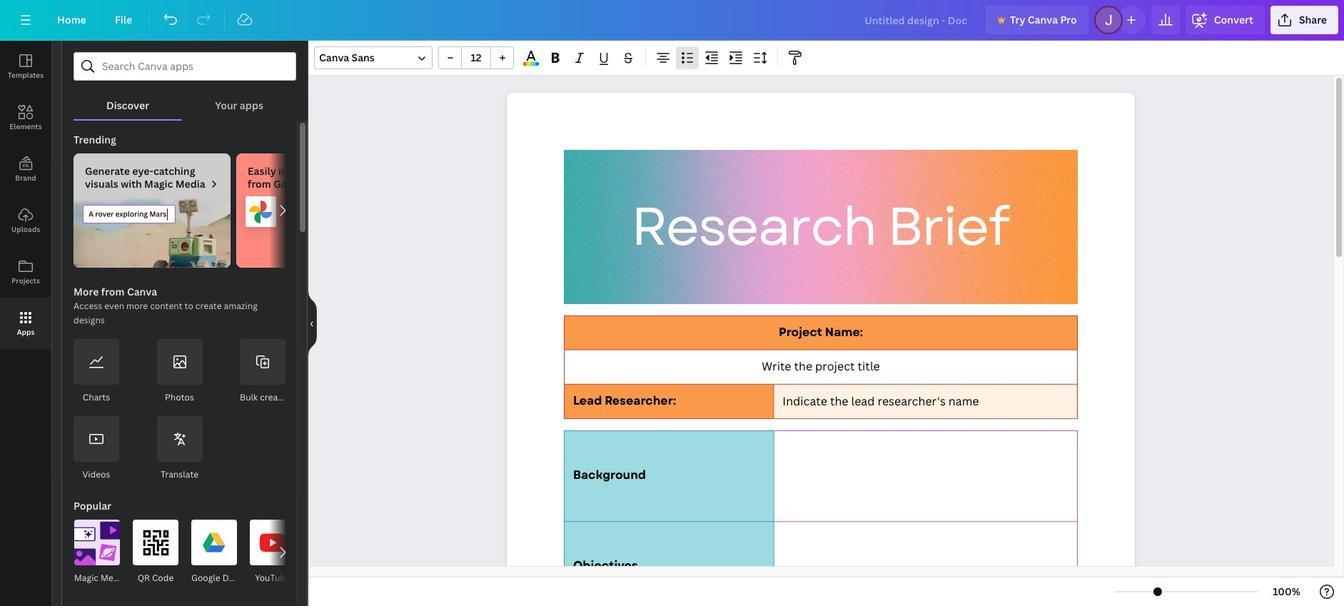 Task type: describe. For each thing, give the bounding box(es) containing it.
side panel tab list
[[0, 41, 51, 349]]

generate
[[85, 164, 130, 178]]

bulk create
[[240, 391, 286, 403]]

youtube
[[255, 572, 290, 584]]

visuals
[[85, 177, 118, 191]]

sans
[[352, 51, 375, 64]]

from inside more from canva access even more content to create amazing designs
[[101, 285, 125, 298]]

templates button
[[0, 41, 51, 92]]

more from canva access even more content to create amazing designs
[[74, 285, 258, 326]]

from inside easily import your images from google photos
[[248, 177, 271, 191]]

apps button
[[0, 298, 51, 349]]

color range image
[[523, 62, 539, 66]]

generate eye-catching visuals with magic media
[[85, 164, 205, 191]]

your
[[314, 164, 336, 178]]

import
[[278, 164, 312, 178]]

canva sans
[[319, 51, 375, 64]]

the google photos logo is positioned on the left side. to the right of the logo, there is a grid containing four images. these images display colorful shoes, shirts, or chairs. image
[[236, 196, 393, 268]]

share
[[1299, 13, 1327, 26]]

try
[[1010, 13, 1026, 26]]

your apps button
[[182, 81, 296, 119]]

discover button
[[74, 81, 182, 119]]

100%
[[1273, 585, 1301, 598]]

more
[[74, 285, 99, 298]]

charts
[[83, 391, 110, 403]]

bulk
[[240, 391, 258, 403]]

designs
[[74, 314, 105, 326]]

trending
[[74, 133, 116, 146]]

your
[[215, 99, 237, 112]]

1 vertical spatial magic
[[74, 572, 99, 584]]

apps
[[240, 99, 263, 112]]

content
[[150, 300, 183, 312]]

projects
[[11, 276, 40, 286]]

0 horizontal spatial media
[[101, 572, 126, 584]]

catching
[[153, 164, 195, 178]]

images
[[339, 164, 373, 178]]

more from canva element
[[74, 339, 286, 482]]

hide image
[[308, 289, 317, 358]]

try canva pro
[[1010, 13, 1077, 26]]

100% button
[[1264, 580, 1310, 603]]

file button
[[103, 6, 144, 34]]

convert
[[1214, 13, 1254, 26]]

your apps
[[215, 99, 263, 112]]

photos inside more from canva element
[[165, 391, 194, 403]]

with
[[121, 177, 142, 191]]

canva inside more from canva access even more content to create amazing designs
[[127, 285, 157, 298]]

0 horizontal spatial google
[[191, 572, 220, 584]]



Task type: vqa. For each thing, say whether or not it's contained in the screenshot.
Access
yes



Task type: locate. For each thing, give the bounding box(es) containing it.
elements button
[[0, 92, 51, 143]]

pro
[[1060, 13, 1077, 26]]

from left import
[[248, 177, 271, 191]]

0 horizontal spatial create
[[195, 300, 222, 312]]

easily import your images from google photos
[[248, 164, 373, 191]]

Search Canva apps search field
[[102, 53, 268, 80]]

Research Brief text field
[[507, 93, 1135, 606]]

create inside more from canva access even more content to create amazing designs
[[195, 300, 222, 312]]

media inside generate eye-catching visuals with magic media
[[175, 177, 205, 191]]

2 vertical spatial canva
[[127, 285, 157, 298]]

group
[[438, 46, 514, 69]]

Design title text field
[[853, 6, 980, 34]]

magic inside generate eye-catching visuals with magic media
[[144, 177, 173, 191]]

try canva pro button
[[986, 6, 1089, 34]]

share button
[[1271, 6, 1339, 34]]

qr
[[138, 572, 150, 584]]

access
[[74, 300, 102, 312]]

0 vertical spatial create
[[195, 300, 222, 312]]

main menu bar
[[0, 0, 1344, 41]]

1 horizontal spatial canva
[[319, 51, 349, 64]]

more
[[126, 300, 148, 312]]

1 vertical spatial canva
[[319, 51, 349, 64]]

create
[[195, 300, 222, 312], [260, 391, 286, 403]]

photos up the google photos logo is positioned on the left side. to the right of the logo, there is a grid containing four images. these images display colorful shoes, shirts, or chairs.
[[310, 177, 345, 191]]

discover
[[106, 99, 149, 112]]

1 vertical spatial media
[[101, 572, 126, 584]]

canva left sans
[[319, 51, 349, 64]]

research
[[631, 188, 876, 265]]

home link
[[46, 6, 98, 34]]

1 vertical spatial google
[[191, 572, 220, 584]]

1 vertical spatial create
[[260, 391, 286, 403]]

1 horizontal spatial magic
[[144, 177, 173, 191]]

– – number field
[[466, 51, 486, 64]]

easily
[[248, 164, 276, 178]]

media right eye-
[[175, 177, 205, 191]]

videos
[[82, 468, 110, 480]]

uploads button
[[0, 195, 51, 246]]

qr code
[[138, 572, 174, 584]]

1 vertical spatial from
[[101, 285, 125, 298]]

0 horizontal spatial magic
[[74, 572, 99, 584]]

photos inside easily import your images from google photos
[[310, 177, 345, 191]]

google inside easily import your images from google photos
[[274, 177, 308, 191]]

0 vertical spatial photos
[[310, 177, 345, 191]]

textbox with the sentence, 'a rover exploring mars' over an image of a rover exploring mars image
[[74, 196, 231, 268]]

canva right "try"
[[1028, 13, 1058, 26]]

0 vertical spatial from
[[248, 177, 271, 191]]

google
[[274, 177, 308, 191], [191, 572, 220, 584]]

projects button
[[0, 246, 51, 298]]

canva up more
[[127, 285, 157, 298]]

1 horizontal spatial create
[[260, 391, 286, 403]]

file
[[115, 13, 132, 26]]

popular
[[74, 499, 112, 513]]

2 horizontal spatial canva
[[1028, 13, 1058, 26]]

1 horizontal spatial google
[[274, 177, 308, 191]]

google drive
[[191, 572, 245, 584]]

magic media
[[74, 572, 126, 584]]

create inside more from canva element
[[260, 391, 286, 403]]

research brief
[[631, 188, 1009, 265]]

from
[[248, 177, 271, 191], [101, 285, 125, 298]]

elements
[[9, 121, 42, 131]]

apps
[[17, 327, 35, 337]]

brand
[[15, 173, 36, 183]]

even
[[104, 300, 124, 312]]

to
[[185, 300, 193, 312]]

uploads
[[11, 224, 40, 234]]

from up even
[[101, 285, 125, 298]]

brief
[[888, 188, 1009, 265]]

create right bulk
[[260, 391, 286, 403]]

magic
[[144, 177, 173, 191], [74, 572, 99, 584]]

google left drive
[[191, 572, 220, 584]]

1 horizontal spatial photos
[[310, 177, 345, 191]]

drive
[[222, 572, 245, 584]]

0 vertical spatial google
[[274, 177, 308, 191]]

0 horizontal spatial from
[[101, 285, 125, 298]]

photos left bulk
[[165, 391, 194, 403]]

1 vertical spatial photos
[[165, 391, 194, 403]]

canva
[[1028, 13, 1058, 26], [319, 51, 349, 64], [127, 285, 157, 298]]

0 vertical spatial canva
[[1028, 13, 1058, 26]]

magic left qr
[[74, 572, 99, 584]]

translate
[[161, 468, 199, 480]]

templates
[[8, 70, 44, 80]]

media left qr
[[101, 572, 126, 584]]

create right to
[[195, 300, 222, 312]]

1 horizontal spatial from
[[248, 177, 271, 191]]

0 horizontal spatial canva
[[127, 285, 157, 298]]

eye-
[[132, 164, 153, 178]]

1 horizontal spatial media
[[175, 177, 205, 191]]

0 vertical spatial media
[[175, 177, 205, 191]]

magic right with
[[144, 177, 173, 191]]

google left the your
[[274, 177, 308, 191]]

canva inside dropdown button
[[319, 51, 349, 64]]

0 horizontal spatial photos
[[165, 391, 194, 403]]

canva sans button
[[314, 46, 433, 69]]

canva inside button
[[1028, 13, 1058, 26]]

media
[[175, 177, 205, 191], [101, 572, 126, 584]]

code
[[152, 572, 174, 584]]

0 vertical spatial magic
[[144, 177, 173, 191]]

photos
[[310, 177, 345, 191], [165, 391, 194, 403]]

convert button
[[1186, 6, 1265, 34]]

brand button
[[0, 143, 51, 195]]

amazing
[[224, 300, 258, 312]]

home
[[57, 13, 86, 26]]



